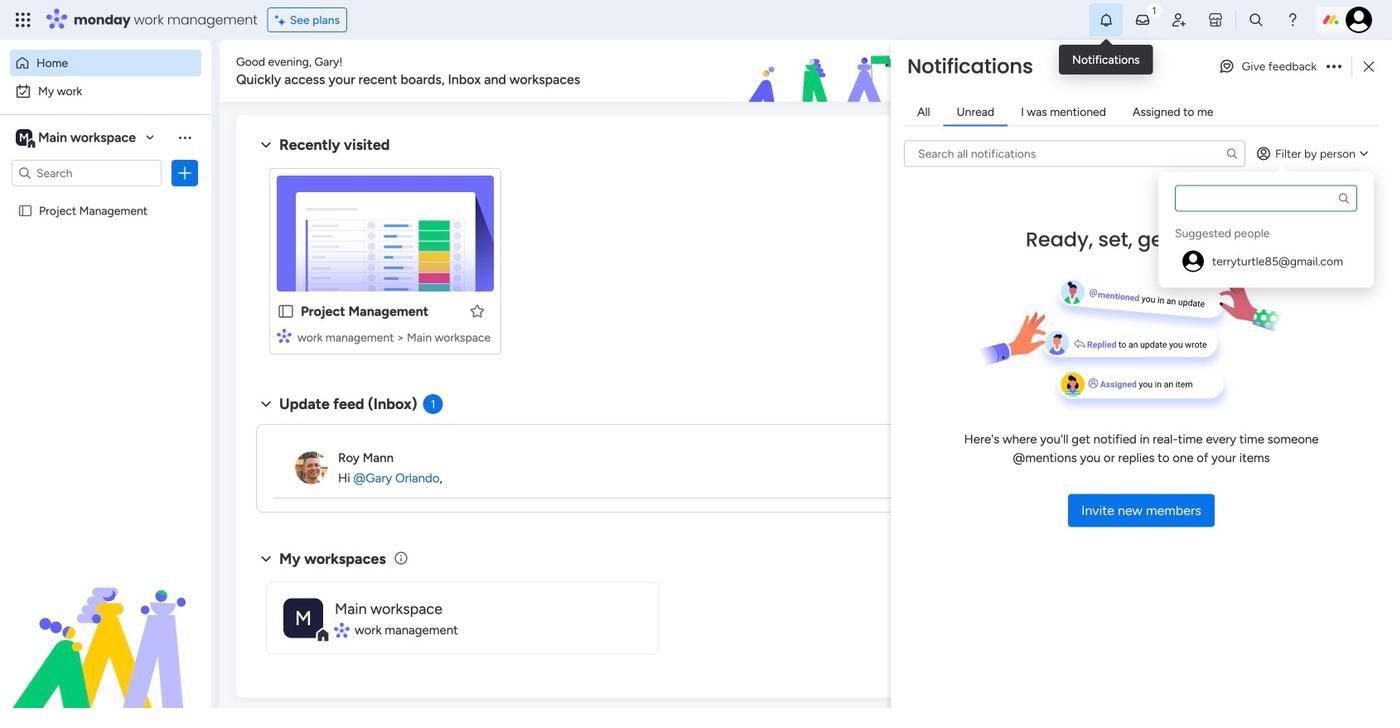 Task type: locate. For each thing, give the bounding box(es) containing it.
0 vertical spatial option
[[10, 50, 201, 76]]

1 horizontal spatial public board image
[[277, 303, 295, 321]]

0 vertical spatial public board image
[[17, 203, 33, 219]]

0 horizontal spatial public board image
[[17, 203, 33, 219]]

0 horizontal spatial workspace image
[[16, 128, 32, 147]]

0 horizontal spatial search image
[[1226, 147, 1239, 160]]

monday marketplace image
[[1208, 12, 1224, 28]]

1 horizontal spatial search image
[[1338, 192, 1351, 205]]

None search field
[[1175, 185, 1358, 212]]

0 vertical spatial workspace image
[[16, 128, 32, 147]]

search everything image
[[1248, 12, 1265, 28]]

workspace image
[[16, 128, 32, 147], [283, 599, 323, 639]]

1 vertical spatial public board image
[[277, 303, 295, 321]]

1 vertical spatial lottie animation image
[[0, 541, 211, 709]]

lottie animation image
[[650, 40, 1116, 103], [0, 541, 211, 709]]

workspace options image
[[177, 129, 193, 146]]

getting started element
[[1119, 396, 1368, 462]]

option
[[10, 50, 201, 76], [10, 78, 201, 104], [0, 196, 211, 199]]

close update feed (inbox) image
[[256, 395, 276, 414]]

1 element
[[423, 395, 443, 414]]

suggested people row
[[1175, 218, 1270, 242]]

Search for content search field
[[1175, 185, 1358, 212]]

tree grid
[[1175, 218, 1358, 278]]

None search field
[[904, 140, 1246, 167]]

1 horizontal spatial lottie animation image
[[650, 40, 1116, 103]]

add to favorites image
[[469, 303, 486, 320]]

lottie animation element
[[650, 40, 1116, 103], [0, 541, 211, 709]]

0 vertical spatial lottie animation image
[[650, 40, 1116, 103]]

0 vertical spatial lottie animation element
[[650, 40, 1116, 103]]

lottie animation image for the right lottie animation "element"
[[650, 40, 1116, 103]]

see plans image
[[275, 11, 290, 29]]

0 vertical spatial search image
[[1226, 147, 1239, 160]]

options image
[[177, 165, 193, 182]]

search image
[[1226, 147, 1239, 160], [1338, 192, 1351, 205]]

options image
[[1327, 62, 1342, 71]]

public board image
[[17, 203, 33, 219], [277, 303, 295, 321]]

0 horizontal spatial lottie animation image
[[0, 541, 211, 709]]

0 horizontal spatial lottie animation element
[[0, 541, 211, 709]]

0 horizontal spatial list box
[[0, 194, 211, 449]]

1 horizontal spatial workspace image
[[283, 599, 323, 639]]

1 horizontal spatial lottie animation element
[[650, 40, 1116, 103]]

dialog
[[891, 40, 1392, 709]]

1 vertical spatial search image
[[1338, 192, 1351, 205]]

list box
[[1172, 185, 1361, 278], [0, 194, 211, 449]]

invite members image
[[1171, 12, 1188, 28]]



Task type: vqa. For each thing, say whether or not it's contained in the screenshot.
the top lottie animation element
yes



Task type: describe. For each thing, give the bounding box(es) containing it.
workspace selection element
[[16, 128, 138, 149]]

Search in workspace field
[[35, 164, 138, 183]]

v2 bolt switch image
[[1262, 62, 1271, 80]]

1 image
[[1147, 1, 1162, 19]]

select product image
[[15, 12, 31, 28]]

lottie animation image for the bottommost lottie animation "element"
[[0, 541, 211, 709]]

Search all notifications search field
[[904, 140, 1246, 167]]

close recently visited image
[[256, 135, 276, 155]]

give feedback image
[[1219, 58, 1235, 75]]

search image for search all notifications search box
[[1226, 147, 1239, 160]]

[object object] element
[[1175, 245, 1358, 278]]

search image for search for content search field
[[1338, 192, 1351, 205]]

close my workspaces image
[[256, 549, 276, 569]]

1 horizontal spatial list box
[[1172, 185, 1361, 278]]

gary orlando image
[[1346, 7, 1373, 33]]

2 vertical spatial option
[[0, 196, 211, 199]]

help image
[[1285, 12, 1301, 28]]

notifications image
[[1098, 12, 1115, 28]]

help center element
[[1119, 475, 1368, 542]]

1 vertical spatial workspace image
[[283, 599, 323, 639]]

templates image image
[[1134, 125, 1353, 240]]

1 vertical spatial lottie animation element
[[0, 541, 211, 709]]

v2 user feedback image
[[1132, 62, 1145, 80]]

roy mann image
[[295, 452, 328, 485]]

update feed image
[[1135, 12, 1151, 28]]

tree grid inside list box
[[1175, 218, 1358, 278]]

1 vertical spatial option
[[10, 78, 201, 104]]



